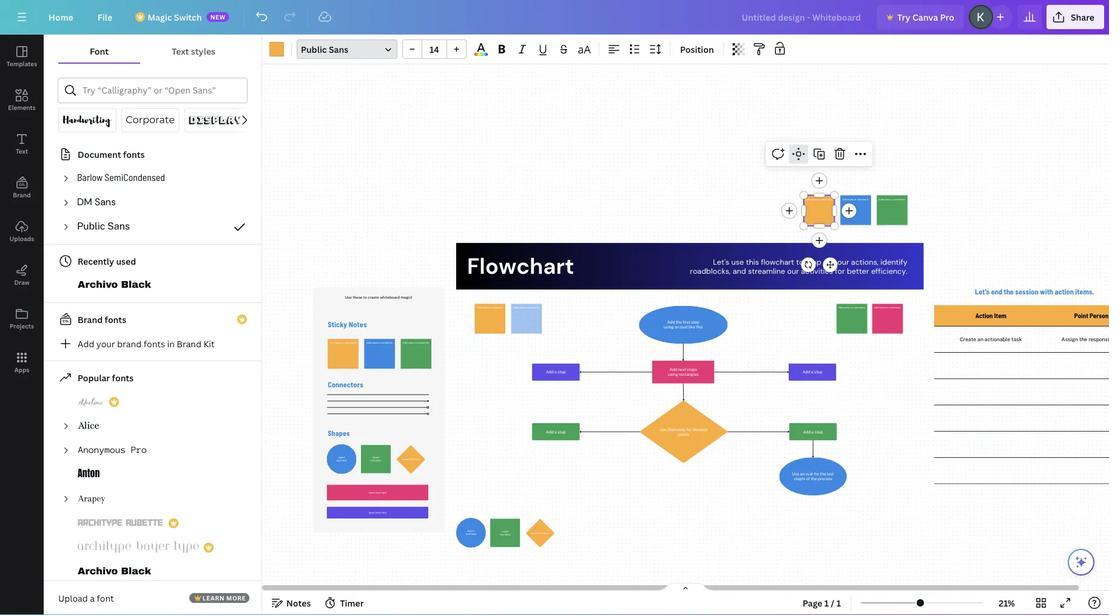 Task type: vqa. For each thing, say whether or not it's contained in the screenshot.
the to to the left
no



Task type: describe. For each thing, give the bounding box(es) containing it.
handwriting image
[[63, 113, 112, 128]]

task
[[1012, 336, 1023, 342]]

position
[[681, 43, 714, 55]]

let's for use
[[714, 257, 730, 267]]

show pages image
[[657, 582, 715, 592]]

page 1 / 1
[[803, 597, 842, 609]]

notes button
[[267, 593, 316, 613]]

2 1 from the left
[[837, 597, 842, 609]]

font
[[97, 592, 114, 604]]

use
[[732, 257, 745, 267]]

architype aubette image
[[78, 516, 164, 531]]

dm sans image
[[78, 196, 117, 210]]

responsi
[[1089, 336, 1110, 342]]

activities
[[802, 266, 834, 276]]

text styles button
[[140, 39, 247, 63]]

fonts for popular fonts
[[112, 372, 134, 383]]

brand button
[[0, 166, 44, 209]]

public sans
[[301, 43, 349, 55]]

text for text
[[16, 147, 28, 155]]

create
[[961, 336, 977, 342]]

sticky
[[328, 319, 347, 328]]

position button
[[676, 39, 719, 59]]

popular fonts
[[78, 372, 134, 383]]

for
[[836, 266, 846, 276]]

canva assistant image
[[1075, 555, 1089, 570]]

popular
[[78, 372, 110, 383]]

public sans image
[[78, 220, 130, 234]]

upload a font
[[58, 592, 114, 604]]

in
[[167, 338, 175, 349]]

0 vertical spatial notes
[[349, 319, 367, 328]]

magic switch
[[148, 11, 202, 23]]

uploads button
[[0, 209, 44, 253]]

draw
[[14, 278, 30, 286]]

alice image
[[78, 419, 100, 434]]

more
[[227, 594, 246, 602]]

person
[[1091, 312, 1109, 320]]

an
[[978, 336, 984, 342]]

/
[[832, 597, 835, 609]]

1 archivo black image from the top
[[78, 278, 152, 293]]

add your brand fonts in brand kit
[[78, 338, 215, 349]]

brand
[[117, 338, 142, 349]]

timer
[[340, 597, 364, 609]]

apps button
[[0, 341, 44, 384]]

action
[[1056, 287, 1075, 296]]

try canva pro button
[[877, 5, 965, 29]]

font button
[[58, 39, 140, 63]]

projects
[[10, 322, 34, 330]]

draw button
[[0, 253, 44, 297]]

text for text styles
[[172, 45, 189, 57]]

0 horizontal spatial our
[[788, 266, 800, 276]]

side panel tab list
[[0, 35, 44, 384]]

public
[[301, 43, 327, 55]]

efficiency.
[[872, 266, 908, 276]]

let's end the session with action items.
[[976, 287, 1095, 296]]

items.
[[1076, 287, 1095, 296]]

1 horizontal spatial our
[[838, 257, 850, 267]]

public sans button
[[297, 39, 398, 59]]

new
[[210, 13, 226, 21]]

styles
[[191, 45, 216, 57]]

assign
[[1062, 336, 1079, 342]]

action
[[976, 312, 994, 320]]

0 vertical spatial the
[[1005, 287, 1015, 296]]

actionable
[[985, 336, 1011, 342]]

home link
[[39, 5, 83, 29]]

templates button
[[0, 35, 44, 78]]

main menu bar
[[0, 0, 1110, 35]]

projects button
[[0, 297, 44, 341]]

map
[[806, 257, 822, 267]]

streamline
[[749, 266, 786, 276]]

anton image
[[78, 468, 100, 482]]

share button
[[1047, 5, 1105, 29]]

recently used
[[78, 255, 136, 267]]

document fonts
[[78, 148, 145, 160]]

advetime image
[[78, 395, 104, 409]]

apps
[[14, 366, 29, 374]]

connectors
[[328, 380, 364, 389]]

point
[[1075, 312, 1089, 320]]

roadblocks,
[[691, 266, 731, 276]]

canva
[[913, 11, 939, 23]]

1 vertical spatial the
[[1080, 336, 1088, 342]]

fonts left in
[[144, 338, 165, 349]]

this
[[747, 257, 760, 267]]

actions,
[[852, 257, 879, 267]]

corporate image
[[126, 113, 175, 128]]



Task type: locate. For each thing, give the bounding box(es) containing it.
2 archivo black image from the top
[[78, 565, 152, 579]]

0 vertical spatial brand
[[13, 191, 31, 199]]

end
[[992, 287, 1003, 296]]

arapey image
[[78, 492, 106, 506]]

1 horizontal spatial 1
[[837, 597, 842, 609]]

architype bayer-type image
[[78, 540, 199, 555]]

display image
[[189, 113, 242, 128]]

archivo black image
[[78, 278, 152, 293], [78, 565, 152, 579]]

fonts up barlow semicondensed
[[123, 148, 145, 160]]

magic
[[148, 11, 172, 23]]

learn more
[[203, 594, 246, 602]]

notes left timer button
[[287, 597, 311, 609]]

page
[[803, 597, 823, 609]]

font
[[90, 45, 109, 57]]

upload
[[58, 592, 88, 604]]

text styles
[[172, 45, 216, 57]]

a
[[90, 592, 95, 604]]

1 horizontal spatial brand
[[78, 314, 103, 325]]

0 horizontal spatial the
[[1005, 287, 1015, 296]]

our right out
[[838, 257, 850, 267]]

1 horizontal spatial notes
[[349, 319, 367, 328]]

file button
[[88, 5, 122, 29]]

archivo black image up the font
[[78, 565, 152, 579]]

document
[[78, 148, 121, 160]]

archivo black image down recently used
[[78, 278, 152, 293]]

0 vertical spatial let's
[[714, 257, 730, 267]]

1 horizontal spatial the
[[1080, 336, 1088, 342]]

text inside button
[[16, 147, 28, 155]]

0 horizontal spatial brand
[[13, 191, 31, 199]]

barlow semicondensed image
[[78, 171, 165, 186]]

file
[[98, 11, 112, 23]]

let's use this flowchart to map out our actions, identify roadblocks, and streamline our activities for better efficiency.
[[691, 257, 908, 276]]

notes inside notes button
[[287, 597, 311, 609]]

2 horizontal spatial brand
[[177, 338, 202, 349]]

let's inside let's use this flowchart to map out our actions, identify roadblocks, and streamline our activities for better efficiency.
[[714, 257, 730, 267]]

learn more button
[[189, 593, 250, 603]]

home
[[49, 11, 73, 23]]

assign the responsi
[[1062, 336, 1110, 342]]

learn
[[203, 594, 225, 602]]

1 right /
[[837, 597, 842, 609]]

identify
[[881, 257, 908, 267]]

brand
[[13, 191, 31, 199], [78, 314, 103, 325], [177, 338, 202, 349]]

brand up uploads button
[[13, 191, 31, 199]]

fonts for brand fonts
[[105, 314, 126, 325]]

text
[[172, 45, 189, 57], [16, 147, 28, 155]]

your
[[96, 338, 115, 349]]

share
[[1072, 11, 1095, 23]]

and
[[733, 266, 747, 276]]

shapes
[[328, 429, 350, 437]]

1 vertical spatial let's
[[976, 287, 990, 296]]

templates
[[7, 60, 37, 68]]

fonts
[[123, 148, 145, 160], [105, 314, 126, 325], [144, 338, 165, 349], [112, 372, 134, 383]]

to
[[797, 257, 804, 267]]

1 horizontal spatial let's
[[976, 287, 990, 296]]

text button
[[0, 122, 44, 166]]

kit
[[204, 338, 215, 349]]

our
[[838, 257, 850, 267], [788, 266, 800, 276]]

text inside button
[[172, 45, 189, 57]]

0 vertical spatial archivo black image
[[78, 278, 152, 293]]

0 horizontal spatial let's
[[714, 257, 730, 267]]

elements
[[8, 103, 36, 111]]

let's for end
[[976, 287, 990, 296]]

color range image
[[475, 53, 488, 56]]

21%
[[1000, 597, 1016, 609]]

2 vertical spatial brand
[[177, 338, 202, 349]]

try canva pro
[[898, 11, 955, 23]]

notes
[[349, 319, 367, 328], [287, 597, 311, 609]]

switch
[[174, 11, 202, 23]]

let's
[[714, 257, 730, 267], [976, 287, 990, 296]]

let's left the use
[[714, 257, 730, 267]]

our left map
[[788, 266, 800, 276]]

sans
[[329, 43, 349, 55]]

recently
[[78, 255, 114, 267]]

1 horizontal spatial text
[[172, 45, 189, 57]]

anonymous pro image
[[78, 443, 147, 458]]

text up brand button
[[16, 147, 28, 155]]

flowchart
[[762, 257, 795, 267]]

1 vertical spatial brand
[[78, 314, 103, 325]]

the
[[1005, 287, 1015, 296], [1080, 336, 1088, 342]]

session
[[1016, 287, 1039, 296]]

uploads
[[10, 234, 34, 243]]

try
[[898, 11, 911, 23]]

the right assign
[[1080, 336, 1088, 342]]

0 horizontal spatial notes
[[287, 597, 311, 609]]

with
[[1041, 287, 1054, 296]]

1 vertical spatial archivo black image
[[78, 565, 152, 579]]

elements button
[[0, 78, 44, 122]]

brand fonts
[[78, 314, 126, 325]]

1 1 from the left
[[825, 597, 830, 609]]

sticky notes
[[328, 319, 367, 328]]

1 vertical spatial notes
[[287, 597, 311, 609]]

text left 'styles'
[[172, 45, 189, 57]]

0 vertical spatial text
[[172, 45, 189, 57]]

action item
[[976, 312, 1007, 320]]

fonts right popular at the bottom left
[[112, 372, 134, 383]]

brand right in
[[177, 338, 202, 349]]

brand up add
[[78, 314, 103, 325]]

out
[[824, 257, 836, 267]]

1 left /
[[825, 597, 830, 609]]

item
[[995, 312, 1007, 320]]

better
[[848, 266, 870, 276]]

add
[[78, 338, 94, 349]]

used
[[116, 255, 136, 267]]

the right end
[[1005, 287, 1015, 296]]

fonts up the 'your'
[[105, 314, 126, 325]]

brand for brand fonts
[[78, 314, 103, 325]]

timer button
[[321, 593, 369, 613]]

point person
[[1075, 312, 1109, 320]]

let's left end
[[976, 287, 990, 296]]

Design title text field
[[733, 5, 873, 29]]

0 horizontal spatial text
[[16, 147, 28, 155]]

– – number field
[[426, 43, 443, 55]]

#ffaa2b image
[[270, 42, 284, 56], [270, 42, 284, 56]]

0 horizontal spatial 1
[[825, 597, 830, 609]]

group
[[403, 39, 467, 59]]

notes right the sticky
[[349, 319, 367, 328]]

1 vertical spatial text
[[16, 147, 28, 155]]

1
[[825, 597, 830, 609], [837, 597, 842, 609]]

fonts for document fonts
[[123, 148, 145, 160]]

create an actionable task
[[961, 336, 1023, 342]]

Try "Calligraphy" or "Open Sans" search field
[[83, 79, 239, 102]]

brand for brand
[[13, 191, 31, 199]]

brand inside button
[[13, 191, 31, 199]]



